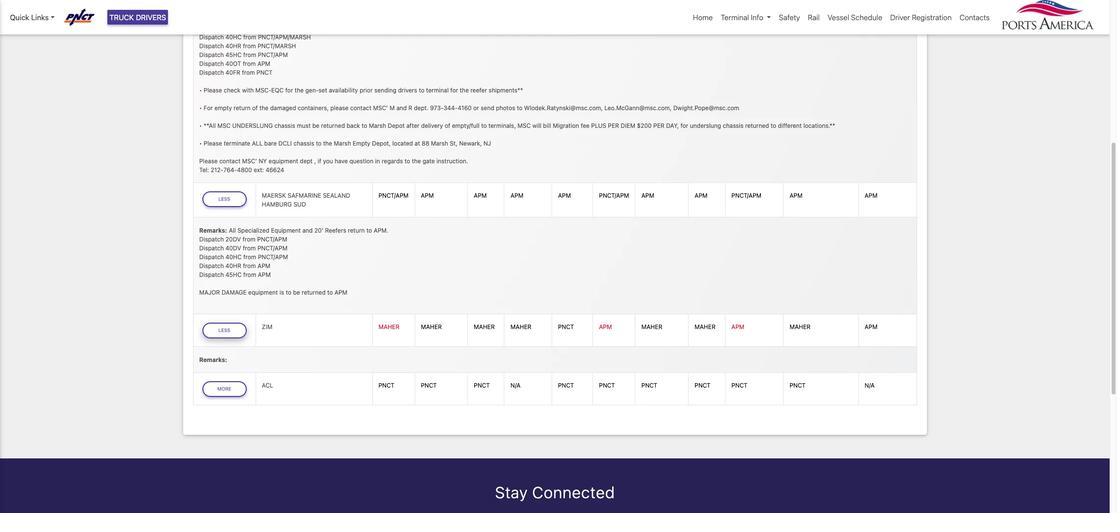 Task type: locate. For each thing, give the bounding box(es) containing it.
less button down the damage
[[202, 323, 247, 339]]

2 less button from the top
[[202, 323, 247, 339]]

0 horizontal spatial be
[[293, 289, 300, 296]]

equipment up 46624 on the top left
[[269, 157, 298, 165]]

45hc up the damage
[[226, 271, 242, 279]]

migration
[[553, 122, 579, 129]]

1 40hc from the top
[[226, 33, 242, 41]]

rail
[[808, 13, 820, 22]]

less down 764-
[[219, 197, 230, 202]]

of
[[252, 104, 258, 112], [445, 122, 450, 129]]

return right the reefers
[[348, 227, 365, 234]]

per left day,
[[654, 122, 665, 129]]

0 horizontal spatial and
[[302, 227, 313, 234]]

• for • please terminate all bare dcli chassis to the marsh empty depot, located at 88 marsh st, newark, nj
[[199, 140, 202, 147]]

please up tel:
[[199, 157, 218, 165]]

7 dispatch from the top
[[199, 245, 224, 252]]

1 remarks: from the top
[[199, 227, 227, 234]]

1 vertical spatial contact
[[219, 157, 240, 165]]

maher
[[379, 324, 400, 331], [421, 324, 442, 331], [474, 324, 495, 331], [511, 324, 532, 331], [642, 324, 663, 331], [695, 324, 716, 331], [790, 324, 811, 331]]

45hc inside remarks: all specialized equipment and 20' reefers return to apm. dispatch 20dv from pnct/apm dispatch 40dv from pnct/apm dispatch 40hc from pnct/apm dispatch 40hr from apm dispatch 45hc from apm
[[226, 271, 242, 279]]

marsh up depot,
[[369, 122, 386, 129]]

more button
[[202, 382, 247, 398]]

0 vertical spatial equipment
[[269, 157, 298, 165]]

send
[[481, 104, 494, 112]]

1 dispatch from the top
[[199, 33, 224, 41]]

truck drivers link
[[107, 10, 168, 25]]

containers,
[[298, 104, 329, 112]]

1 horizontal spatial of
[[445, 122, 450, 129]]

• left for
[[199, 104, 202, 112]]

• left **all
[[199, 122, 202, 129]]

5 maher from the left
[[642, 324, 663, 331]]

pnct inside the dispatch 40hc from pnct/apm/marsh dispatch 40hr from pnct/marsh dispatch 45hc from pnct/apm dispatch 40ot from apm dispatch 40fr from pnct
[[257, 69, 273, 76]]

returned down please
[[321, 122, 345, 129]]

1 horizontal spatial return
[[348, 227, 365, 234]]

be right must
[[312, 122, 319, 129]]

1 horizontal spatial and
[[397, 104, 407, 112]]

•  for empty return of the damaged containers, please contact msc' m and r dept. 973-344-4160 or send photos  to wlodek.ratynski@msc.com, leo.mcgann@msc.com, dwight.pope@msc.com
[[199, 104, 739, 112]]

have
[[335, 157, 348, 165]]

0 horizontal spatial of
[[252, 104, 258, 112]]

2 45hc from the top
[[226, 271, 242, 279]]

apm
[[258, 60, 270, 67], [421, 192, 434, 200], [474, 192, 487, 200], [511, 192, 524, 200], [558, 192, 571, 200], [642, 192, 655, 200], [695, 192, 708, 200], [790, 192, 803, 200], [865, 192, 878, 200], [258, 262, 271, 270], [258, 271, 271, 279], [335, 289, 348, 296], [599, 324, 612, 331], [732, 324, 745, 331], [865, 324, 878, 331]]

less
[[219, 197, 230, 202], [219, 328, 230, 334]]

maersk
[[262, 192, 286, 200]]

1 less button from the top
[[202, 192, 247, 207]]

terminate
[[224, 140, 250, 147]]

set
[[319, 87, 327, 94]]

10 dispatch from the top
[[199, 271, 224, 279]]

diem
[[621, 122, 636, 129]]

1 vertical spatial less button
[[202, 323, 247, 339]]

reefers
[[325, 227, 346, 234]]

please for terminate
[[204, 140, 222, 147]]

home link
[[689, 8, 717, 27]]

info
[[751, 13, 764, 22]]

1 vertical spatial msc'
[[242, 157, 257, 165]]

1 vertical spatial please
[[204, 140, 222, 147]]

to inside remarks: all specialized equipment and 20' reefers return to apm. dispatch 20dv from pnct/apm dispatch 40dv from pnct/apm dispatch 40hc from pnct/apm dispatch 40hr from apm dispatch 45hc from apm
[[367, 227, 372, 234]]

safmarine
[[288, 192, 321, 200]]

0 vertical spatial contact
[[350, 104, 372, 112]]

and
[[397, 104, 407, 112], [302, 227, 313, 234]]

• for • please check with msc-eqc for the gen-set availability prior sending drivers to terminal for the reefer shipments**
[[199, 87, 202, 94]]

40hr inside remarks: all specialized equipment and 20' reefers return to apm. dispatch 20dv from pnct/apm dispatch 40dv from pnct/apm dispatch 40hc from pnct/apm dispatch 40hr from apm dispatch 45hc from apm
[[226, 262, 241, 270]]

40ot
[[226, 60, 241, 67]]

per
[[608, 122, 619, 129], [654, 122, 665, 129]]

1 40hr from the top
[[226, 42, 241, 50]]

for right terminal at left
[[451, 87, 458, 94]]

less down the damage
[[219, 328, 230, 334]]

pnct/apm
[[258, 51, 288, 58], [379, 192, 409, 200], [599, 192, 629, 200], [732, 192, 762, 200], [257, 236, 287, 243], [258, 245, 288, 252], [258, 254, 288, 261]]

msc
[[217, 122, 231, 129], [518, 122, 531, 129]]

and left 20'
[[302, 227, 313, 234]]

msc' up 4800
[[242, 157, 257, 165]]

marsh up "have"
[[334, 140, 351, 147]]

connected
[[532, 484, 615, 503]]

ext:
[[254, 166, 264, 174]]

0 vertical spatial remarks:
[[199, 227, 227, 234]]

40hc
[[226, 33, 242, 41], [226, 254, 242, 261]]

equipment
[[271, 227, 301, 234]]

n/a
[[511, 383, 521, 390], [865, 383, 875, 390]]

safety link
[[775, 8, 804, 27]]

$200
[[637, 122, 652, 129]]

driver registration
[[891, 13, 952, 22]]

less button down 764-
[[202, 192, 247, 207]]

2 per from the left
[[654, 122, 665, 129]]

1 vertical spatial 40hr
[[226, 262, 241, 270]]

dwight.pope@msc.com
[[673, 104, 739, 112]]

terminal
[[721, 13, 749, 22]]

45hc up 40ot
[[226, 51, 242, 58]]

less for maersk safmarine sealand hamburg sud
[[219, 197, 230, 202]]

msc right **all
[[217, 122, 231, 129]]

0 vertical spatial less button
[[202, 192, 247, 207]]

0 horizontal spatial n/a
[[511, 383, 521, 390]]

3 • from the top
[[199, 122, 202, 129]]

contact down • please check with msc-eqc for the gen-set availability prior sending drivers to terminal for the reefer shipments**
[[350, 104, 372, 112]]

please down **all
[[204, 140, 222, 147]]

0 horizontal spatial per
[[608, 122, 619, 129]]

return down with
[[234, 104, 251, 112]]

msc' left the m
[[373, 104, 388, 112]]

back
[[347, 122, 360, 129]]

please for check
[[204, 87, 222, 94]]

truck
[[109, 13, 134, 22]]

40hr inside the dispatch 40hc from pnct/apm/marsh dispatch 40hr from pnct/marsh dispatch 45hc from pnct/apm dispatch 40ot from apm dispatch 40fr from pnct
[[226, 42, 241, 50]]

2 remarks: from the top
[[199, 357, 227, 364]]

40hc up 40ot
[[226, 33, 242, 41]]

1 • from the top
[[199, 87, 202, 94]]

return
[[234, 104, 251, 112], [348, 227, 365, 234]]

40dv
[[226, 245, 241, 252]]

1 vertical spatial equipment
[[248, 289, 278, 296]]

8 dispatch from the top
[[199, 254, 224, 261]]

0 vertical spatial be
[[312, 122, 319, 129]]

2 less from the top
[[219, 328, 230, 334]]

1 horizontal spatial per
[[654, 122, 665, 129]]

0 vertical spatial 40hc
[[226, 33, 242, 41]]

1 horizontal spatial msc
[[518, 122, 531, 129]]

for right eqc
[[285, 87, 293, 94]]

and left r
[[397, 104, 407, 112]]

equipment
[[269, 157, 298, 165], [248, 289, 278, 296]]

1 horizontal spatial for
[[451, 87, 458, 94]]

1 vertical spatial less
[[219, 328, 230, 334]]

per left diem
[[608, 122, 619, 129]]

of up underslung
[[252, 104, 258, 112]]

driver
[[891, 13, 910, 22]]

contact up 764-
[[219, 157, 240, 165]]

0 horizontal spatial contact
[[219, 157, 240, 165]]

question
[[350, 157, 374, 165]]

1 vertical spatial and
[[302, 227, 313, 234]]

vessel schedule
[[828, 13, 883, 22]]

gen-
[[305, 87, 319, 94]]

chassis up dcli
[[275, 122, 295, 129]]

1 vertical spatial 40hc
[[226, 254, 242, 261]]

1 vertical spatial 45hc
[[226, 271, 242, 279]]

• up tel:
[[199, 140, 202, 147]]

4 • from the top
[[199, 140, 202, 147]]

equipment left is
[[248, 289, 278, 296]]

2 horizontal spatial for
[[681, 122, 689, 129]]

shipments**
[[489, 87, 523, 94]]

4 dispatch from the top
[[199, 60, 224, 67]]

of right delivery on the top left
[[445, 122, 450, 129]]

3 dispatch from the top
[[199, 51, 224, 58]]

1 n/a from the left
[[511, 383, 521, 390]]

depot
[[388, 122, 405, 129]]

located
[[392, 140, 413, 147]]

0 vertical spatial msc'
[[373, 104, 388, 112]]

pnct
[[257, 69, 273, 76], [558, 324, 574, 331], [379, 383, 395, 390], [421, 383, 437, 390], [474, 383, 490, 390], [558, 383, 574, 390], [599, 383, 615, 390], [642, 383, 658, 390], [695, 383, 711, 390], [732, 383, 748, 390], [790, 383, 806, 390]]

1 vertical spatial return
[[348, 227, 365, 234]]

remarks:
[[199, 227, 227, 234], [199, 357, 227, 364]]

maersk safmarine sealand hamburg sud
[[262, 192, 350, 209]]

apm.
[[374, 227, 388, 234]]

the inside please contact msc' ny equipment dept , if you have question in regards to the gate instruction. tel: 212-764-4800 ext: 46624
[[412, 157, 421, 165]]

bill
[[543, 122, 551, 129]]

remarks: all specialized equipment and 20' reefers return to apm. dispatch 20dv from pnct/apm dispatch 40dv from pnct/apm dispatch 40hc from pnct/apm dispatch 40hr from apm dispatch 45hc from apm
[[199, 227, 388, 279]]

sealand
[[323, 192, 350, 200]]

0 vertical spatial return
[[234, 104, 251, 112]]

major
[[199, 289, 220, 296]]

please up for
[[204, 87, 222, 94]]

if
[[318, 157, 321, 165]]

2 • from the top
[[199, 104, 202, 112]]

0 horizontal spatial msc'
[[242, 157, 257, 165]]

88
[[422, 140, 429, 147]]

plus
[[591, 122, 606, 129]]

1 vertical spatial of
[[445, 122, 450, 129]]

1 45hc from the top
[[226, 51, 242, 58]]

0 vertical spatial please
[[204, 87, 222, 94]]

chassis down must
[[294, 140, 314, 147]]

less button for zim
[[202, 323, 247, 339]]

2 40hc from the top
[[226, 254, 242, 261]]

chassis
[[275, 122, 295, 129], [723, 122, 744, 129], [294, 140, 314, 147]]

driver registration link
[[887, 8, 956, 27]]

remarks: left all at the top
[[199, 227, 227, 234]]

marsh right "88"
[[431, 140, 448, 147]]

2 n/a from the left
[[865, 383, 875, 390]]

40hr down 40dv
[[226, 262, 241, 270]]

0 vertical spatial of
[[252, 104, 258, 112]]

remarks: for remarks: all specialized equipment and 20' reefers return to apm. dispatch 20dv from pnct/apm dispatch 40dv from pnct/apm dispatch 40hc from pnct/apm dispatch 40hr from apm dispatch 45hc from apm
[[199, 227, 227, 234]]

45hc
[[226, 51, 242, 58], [226, 271, 242, 279]]

1 horizontal spatial marsh
[[369, 122, 386, 129]]

2 maher from the left
[[421, 324, 442, 331]]

40fr
[[226, 69, 240, 76]]

day,
[[666, 122, 679, 129]]

1 less from the top
[[219, 197, 230, 202]]

the left gate
[[412, 157, 421, 165]]

1 horizontal spatial n/a
[[865, 383, 875, 390]]

0 vertical spatial less
[[219, 197, 230, 202]]

764-
[[223, 166, 237, 174]]

40hc down 40dv
[[226, 254, 242, 261]]

check
[[224, 87, 240, 94]]

0 vertical spatial 40hr
[[226, 42, 241, 50]]

0 vertical spatial 45hc
[[226, 51, 242, 58]]

1 vertical spatial remarks:
[[199, 357, 227, 364]]

be right is
[[293, 289, 300, 296]]

2 40hr from the top
[[226, 262, 241, 270]]

terminals,
[[489, 122, 516, 129]]

for right day,
[[681, 122, 689, 129]]

40hr up 40ot
[[226, 42, 241, 50]]

2 vertical spatial please
[[199, 157, 218, 165]]

msc left will
[[518, 122, 531, 129]]

remarks: inside remarks: all specialized equipment and 20' reefers return to apm. dispatch 20dv from pnct/apm dispatch 40dv from pnct/apm dispatch 40hc from pnct/apm dispatch 40hr from apm dispatch 45hc from apm
[[199, 227, 227, 234]]

with
[[242, 87, 254, 94]]

• left check
[[199, 87, 202, 94]]

344-
[[444, 104, 458, 112]]

remarks: up more at the left of the page
[[199, 357, 227, 364]]

remarks: for remarks:
[[199, 357, 227, 364]]

quick
[[10, 13, 29, 22]]

1 horizontal spatial contact
[[350, 104, 372, 112]]

will
[[533, 122, 542, 129]]

0 horizontal spatial msc
[[217, 122, 231, 129]]



Task type: describe. For each thing, give the bounding box(es) containing it.
46624
[[266, 166, 284, 174]]

5 dispatch from the top
[[199, 69, 224, 76]]

home
[[693, 13, 713, 22]]

• please check with msc-eqc for the gen-set availability prior sending drivers to terminal for the reefer shipments**
[[199, 87, 523, 94]]

quick links
[[10, 13, 49, 22]]

• for •  for empty return of the damaged containers, please contact msc' m and r dept. 973-344-4160 or send photos  to wlodek.ratynski@msc.com, leo.mcgann@msc.com, dwight.pope@msc.com
[[199, 104, 202, 112]]

fee
[[581, 122, 590, 129]]

prior
[[360, 87, 373, 94]]

the down "msc-"
[[260, 104, 269, 112]]

is
[[280, 289, 284, 296]]

terminal info
[[721, 13, 764, 22]]

truck drivers
[[109, 13, 166, 22]]

returned right is
[[302, 289, 326, 296]]

pnct/marsh
[[258, 42, 296, 50]]

contact inside please contact msc' ny equipment dept , if you have question in regards to the gate instruction. tel: 212-764-4800 ext: 46624
[[219, 157, 240, 165]]

please inside please contact msc' ny equipment dept , if you have question in regards to the gate instruction. tel: 212-764-4800 ext: 46624
[[199, 157, 218, 165]]

the up "you"
[[323, 140, 332, 147]]

1 horizontal spatial msc'
[[373, 104, 388, 112]]

hamburg
[[262, 201, 292, 209]]

return inside remarks: all specialized equipment and 20' reefers return to apm. dispatch 20dv from pnct/apm dispatch 40dv from pnct/apm dispatch 40hc from pnct/apm dispatch 40hr from apm dispatch 45hc from apm
[[348, 227, 365, 234]]

• please terminate all bare dcli chassis to the marsh empty depot, located at 88 marsh st, newark, nj
[[199, 140, 491, 147]]

returned left different
[[745, 122, 769, 129]]

20dv
[[226, 236, 241, 243]]

please
[[330, 104, 349, 112]]

stay connected
[[495, 484, 615, 503]]

acl
[[262, 383, 273, 390]]

dept.
[[414, 104, 429, 112]]

dept
[[300, 157, 313, 165]]

at
[[415, 140, 420, 147]]

2 dispatch from the top
[[199, 42, 224, 50]]

nj
[[484, 140, 491, 147]]

and inside remarks: all specialized equipment and 20' reefers return to apm. dispatch 20dv from pnct/apm dispatch 40dv from pnct/apm dispatch 40hc from pnct/apm dispatch 40hr from apm dispatch 45hc from apm
[[302, 227, 313, 234]]

wlodek.ratynski@msc.com,
[[524, 104, 603, 112]]

7 maher from the left
[[790, 324, 811, 331]]

all
[[252, 140, 263, 147]]

**all
[[204, 122, 216, 129]]

973-
[[430, 104, 444, 112]]

all
[[229, 227, 236, 234]]

newark,
[[459, 140, 482, 147]]

terminal info link
[[717, 8, 775, 27]]

pnct/apm inside the dispatch 40hc from pnct/apm/marsh dispatch 40hr from pnct/marsh dispatch 45hc from pnct/apm dispatch 40ot from apm dispatch 40fr from pnct
[[258, 51, 288, 58]]

major damage equipment is to be returned to apm
[[199, 289, 348, 296]]

damage
[[222, 289, 247, 296]]

schedule
[[851, 13, 883, 22]]

0 horizontal spatial marsh
[[334, 140, 351, 147]]

more
[[217, 387, 231, 392]]

contacts
[[960, 13, 990, 22]]

damaged
[[270, 104, 296, 112]]

less button for maersk safmarine sealand hamburg sud
[[202, 192, 247, 207]]

specialized
[[238, 227, 269, 234]]

tel:
[[199, 166, 209, 174]]

in
[[375, 157, 380, 165]]

reefer
[[471, 87, 487, 94]]

pnct/apm/marsh
[[258, 33, 311, 41]]

gate
[[423, 157, 435, 165]]

45hc inside the dispatch 40hc from pnct/apm/marsh dispatch 40hr from pnct/marsh dispatch 45hc from pnct/apm dispatch 40ot from apm dispatch 40fr from pnct
[[226, 51, 242, 58]]

or
[[473, 104, 479, 112]]

apm inside the dispatch 40hc from pnct/apm/marsh dispatch 40hr from pnct/marsh dispatch 45hc from pnct/apm dispatch 40ot from apm dispatch 40fr from pnct
[[258, 60, 270, 67]]

terminal
[[426, 87, 449, 94]]

msc-
[[255, 87, 271, 94]]

stay
[[495, 484, 528, 503]]

instruction.
[[437, 157, 468, 165]]

6 maher from the left
[[695, 324, 716, 331]]

empty
[[353, 140, 370, 147]]

msc' inside please contact msc' ny equipment dept , if you have question in regards to the gate instruction. tel: 212-764-4800 ext: 46624
[[242, 157, 257, 165]]

r
[[409, 104, 412, 112]]

1 maher from the left
[[379, 324, 400, 331]]

equipment inside please contact msc' ny equipment dept , if you have question in regards to the gate instruction. tel: 212-764-4800 ext: 46624
[[269, 157, 298, 165]]

40hc inside the dispatch 40hc from pnct/apm/marsh dispatch 40hr from pnct/marsh dispatch 45hc from pnct/apm dispatch 40ot from apm dispatch 40fr from pnct
[[226, 33, 242, 41]]

20'
[[315, 227, 323, 234]]

eqc
[[271, 87, 284, 94]]

6 dispatch from the top
[[199, 236, 224, 243]]

to inside please contact msc' ny equipment dept , if you have question in regards to the gate instruction. tel: 212-764-4800 ext: 46624
[[405, 157, 410, 165]]

underslung
[[232, 122, 273, 129]]

0 vertical spatial and
[[397, 104, 407, 112]]

regards
[[382, 157, 403, 165]]

safety
[[779, 13, 800, 22]]

less for zim
[[219, 328, 230, 334]]

1 per from the left
[[608, 122, 619, 129]]

you
[[323, 157, 333, 165]]

different
[[778, 122, 802, 129]]

links
[[31, 13, 49, 22]]

4160
[[458, 104, 472, 112]]

the left reefer
[[460, 87, 469, 94]]

0 horizontal spatial for
[[285, 87, 293, 94]]

1 horizontal spatial be
[[312, 122, 319, 129]]

zim
[[262, 324, 273, 331]]

1 vertical spatial be
[[293, 289, 300, 296]]

1 msc from the left
[[217, 122, 231, 129]]

drivers
[[136, 13, 166, 22]]

locations.**
[[804, 122, 835, 129]]

empty
[[215, 104, 232, 112]]

2 horizontal spatial marsh
[[431, 140, 448, 147]]

chassis right the underslung
[[723, 122, 744, 129]]

9 dispatch from the top
[[199, 262, 224, 270]]

dcli
[[278, 140, 292, 147]]

ny
[[259, 157, 267, 165]]

0 horizontal spatial return
[[234, 104, 251, 112]]

vessel schedule link
[[824, 8, 887, 27]]

,
[[314, 157, 316, 165]]

delivery
[[421, 122, 443, 129]]

depot,
[[372, 140, 391, 147]]

st,
[[450, 140, 458, 147]]

40hc inside remarks: all specialized equipment and 20' reefers return to apm. dispatch 20dv from pnct/apm dispatch 40dv from pnct/apm dispatch 40hc from pnct/apm dispatch 40hr from apm dispatch 45hc from apm
[[226, 254, 242, 261]]

quick links link
[[10, 12, 55, 23]]

• for • **all msc underslung chassis must be returned back to marsh depot after delivery of empty/full to terminals, msc will bill migration fee plus per diem $200 per day, for underslung chassis returned to different locations.**
[[199, 122, 202, 129]]

after
[[406, 122, 420, 129]]

underslung
[[690, 122, 721, 129]]

sud
[[294, 201, 306, 209]]

must
[[297, 122, 311, 129]]

4800
[[237, 166, 252, 174]]

drivers
[[398, 87, 417, 94]]

the left gen-
[[295, 87, 304, 94]]

contacts link
[[956, 8, 994, 27]]

4 maher from the left
[[511, 324, 532, 331]]

2 msc from the left
[[518, 122, 531, 129]]

empty/full
[[452, 122, 480, 129]]

3 maher from the left
[[474, 324, 495, 331]]

m
[[390, 104, 395, 112]]



Task type: vqa. For each thing, say whether or not it's contained in the screenshot.
open
no



